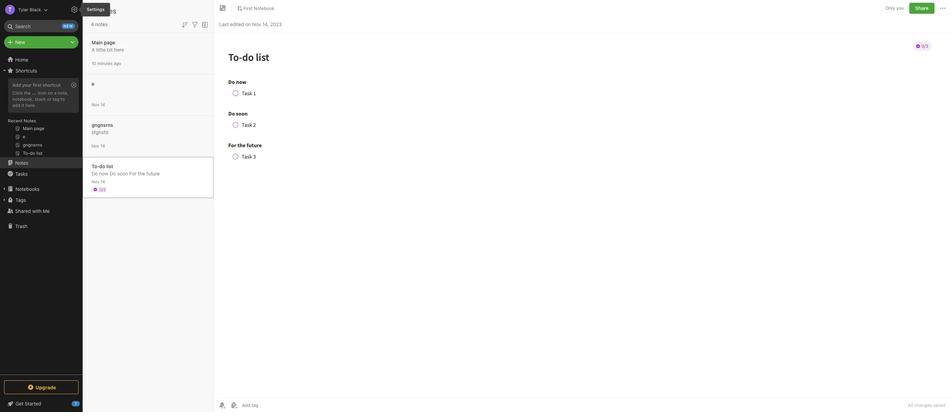 Task type: describe. For each thing, give the bounding box(es) containing it.
tags
[[15, 197, 26, 203]]

stack
[[35, 96, 46, 102]]

tree containing home
[[0, 54, 83, 375]]

do
[[99, 163, 105, 169]]

group containing add your first shortcut
[[0, 76, 82, 160]]

it
[[22, 103, 24, 108]]

2 14 from the top
[[100, 143, 105, 149]]

home
[[15, 57, 28, 63]]

notebook,
[[12, 96, 33, 102]]

notebook
[[254, 5, 274, 11]]

7
[[75, 402, 77, 406]]

1 do from the left
[[92, 171, 98, 177]]

note,
[[58, 90, 68, 96]]

all
[[908, 403, 913, 408]]

click
[[12, 90, 23, 96]]

little
[[96, 47, 106, 53]]

minutes
[[97, 61, 113, 66]]

share button
[[910, 3, 935, 14]]

2 vertical spatial notes
[[15, 160, 28, 166]]

on inside note window element
[[245, 21, 251, 27]]

first notebook
[[243, 5, 274, 11]]

icon
[[38, 90, 46, 96]]

new
[[15, 39, 25, 45]]

tags button
[[0, 195, 82, 206]]

More actions field
[[939, 3, 947, 14]]

first
[[33, 82, 41, 88]]

note window element
[[214, 0, 951, 413]]

...
[[32, 90, 36, 96]]

edited
[[230, 21, 244, 27]]

to-
[[92, 163, 99, 169]]

14,
[[262, 21, 269, 27]]

add tag image
[[230, 402, 238, 410]]

nov inside note window element
[[252, 21, 261, 27]]

a
[[92, 47, 95, 53]]

with
[[32, 208, 42, 214]]

first
[[243, 5, 253, 11]]

shortcuts button
[[0, 65, 82, 76]]

4
[[91, 21, 94, 27]]

tasks button
[[0, 168, 82, 179]]

add filters image
[[191, 21, 199, 29]]

gngnsrns
[[92, 122, 113, 128]]

Add filters field
[[191, 20, 199, 29]]

Sort options field
[[181, 20, 189, 29]]

main page
[[92, 39, 115, 45]]

or
[[47, 96, 51, 102]]

trash link
[[0, 221, 82, 232]]

future
[[146, 171, 160, 177]]

note list element
[[83, 0, 214, 413]]

Account field
[[0, 3, 48, 17]]

black
[[30, 7, 41, 12]]

notes inside group
[[24, 118, 36, 124]]

add your first shortcut
[[12, 82, 61, 88]]

only you
[[886, 5, 904, 11]]

add
[[12, 103, 20, 108]]

upgrade button
[[4, 381, 79, 395]]

shortcut
[[43, 82, 61, 88]]

Search text field
[[9, 20, 74, 32]]

Help and Learning task checklist field
[[0, 399, 83, 410]]

notes link
[[0, 157, 82, 168]]

10
[[92, 61, 96, 66]]

ago
[[114, 61, 121, 66]]

4 notes
[[91, 21, 108, 27]]

for
[[129, 171, 137, 177]]

shared with me
[[15, 208, 50, 214]]

notes inside note list element
[[97, 7, 116, 15]]

add
[[12, 82, 21, 88]]

here.
[[25, 103, 36, 108]]

a
[[54, 90, 57, 96]]

add a reminder image
[[218, 402, 226, 410]]

here
[[114, 47, 124, 53]]

e
[[92, 81, 94, 87]]

get
[[15, 401, 23, 407]]



Task type: vqa. For each thing, say whether or not it's contained in the screenshot.
the
yes



Task type: locate. For each thing, give the bounding box(es) containing it.
0 vertical spatial the
[[24, 90, 31, 96]]

14
[[100, 102, 105, 107], [100, 143, 105, 149], [100, 179, 105, 184]]

first notebook button
[[235, 3, 277, 13]]

1 horizontal spatial on
[[245, 21, 251, 27]]

nov
[[252, 21, 261, 27], [92, 102, 99, 107], [92, 143, 99, 149], [92, 179, 99, 184]]

0/3
[[99, 187, 106, 192]]

on left a at the left of page
[[48, 90, 53, 96]]

home link
[[0, 54, 83, 65]]

recent notes
[[8, 118, 36, 124]]

nov 14 up the 0/3
[[92, 179, 105, 184]]

share
[[915, 5, 929, 11]]

Note Editor text field
[[214, 33, 951, 398]]

expand notebooks image
[[2, 186, 7, 192]]

1 vertical spatial nov 14
[[92, 143, 105, 149]]

2 vertical spatial nov 14
[[92, 179, 105, 184]]

shared with me link
[[0, 206, 82, 217]]

page
[[104, 39, 115, 45]]

nov down e
[[92, 102, 99, 107]]

2 vertical spatial 14
[[100, 179, 105, 184]]

3 nov 14 from the top
[[92, 179, 105, 184]]

do down list
[[110, 171, 116, 177]]

0 vertical spatial notes
[[97, 7, 116, 15]]

expand note image
[[219, 4, 227, 12]]

1 nov 14 from the top
[[92, 102, 105, 107]]

on
[[245, 21, 251, 27], [48, 90, 53, 96]]

nov down sfgnsfd
[[92, 143, 99, 149]]

tyler
[[18, 7, 29, 12]]

icon on a note, notebook, stack or tag to add it here.
[[12, 90, 68, 108]]

list
[[106, 163, 113, 169]]

the left '...'
[[24, 90, 31, 96]]

1 horizontal spatial the
[[138, 171, 145, 177]]

saved
[[933, 403, 946, 408]]

1 vertical spatial notes
[[24, 118, 36, 124]]

recent
[[8, 118, 22, 124]]

14 up the 0/3
[[100, 179, 105, 184]]

only
[[886, 5, 895, 11]]

bit
[[107, 47, 113, 53]]

new button
[[4, 36, 79, 49]]

do
[[92, 171, 98, 177], [110, 171, 116, 177]]

notes
[[95, 21, 108, 27]]

0 vertical spatial nov 14
[[92, 102, 105, 107]]

2023
[[270, 21, 282, 27]]

soon
[[117, 171, 128, 177]]

shared
[[15, 208, 31, 214]]

do down to-
[[92, 171, 98, 177]]

10 minutes ago
[[92, 61, 121, 66]]

on inside icon on a note, notebook, stack or tag to add it here.
[[48, 90, 53, 96]]

nov 14 down sfgnsfd
[[92, 143, 105, 149]]

notes up tasks
[[15, 160, 28, 166]]

your
[[22, 82, 32, 88]]

notebooks
[[15, 186, 40, 192]]

settings
[[87, 7, 105, 12]]

notebooks link
[[0, 184, 82, 195]]

0 vertical spatial 14
[[100, 102, 105, 107]]

new search field
[[9, 20, 75, 32]]

last edited on nov 14, 2023
[[219, 21, 282, 27]]

tag
[[53, 96, 59, 102]]

notes
[[97, 7, 116, 15], [24, 118, 36, 124], [15, 160, 28, 166]]

14 up gngnsrns at the left
[[100, 102, 105, 107]]

tree
[[0, 54, 83, 375]]

a little bit here
[[92, 47, 124, 53]]

the inside to-do list do now do soon for the future
[[138, 171, 145, 177]]

3 14 from the top
[[100, 179, 105, 184]]

you
[[896, 5, 904, 11]]

2 do from the left
[[110, 171, 116, 177]]

click to collapse image
[[80, 400, 85, 408]]

click the ...
[[12, 90, 36, 96]]

notes up 'notes'
[[97, 7, 116, 15]]

1 horizontal spatial do
[[110, 171, 116, 177]]

get started
[[15, 401, 41, 407]]

14 down sfgnsfd
[[100, 143, 105, 149]]

to-do list do now do soon for the future
[[92, 163, 160, 177]]

nov 14 up gngnsrns at the left
[[92, 102, 105, 107]]

View options field
[[199, 20, 209, 29]]

on right edited at left
[[245, 21, 251, 27]]

all changes saved
[[908, 403, 946, 408]]

0 horizontal spatial the
[[24, 90, 31, 96]]

1 vertical spatial the
[[138, 171, 145, 177]]

0 horizontal spatial on
[[48, 90, 53, 96]]

upgrade
[[36, 385, 56, 391]]

more actions image
[[939, 4, 947, 12]]

settings image
[[70, 6, 79, 14]]

shortcuts
[[15, 68, 37, 74]]

0 vertical spatial on
[[245, 21, 251, 27]]

main
[[92, 39, 103, 45]]

to
[[61, 96, 65, 102]]

started
[[25, 401, 41, 407]]

changes
[[915, 403, 932, 408]]

group
[[0, 76, 82, 160]]

1 vertical spatial on
[[48, 90, 53, 96]]

0 horizontal spatial do
[[92, 171, 98, 177]]

the right 'for'
[[138, 171, 145, 177]]

tasks
[[15, 171, 28, 177]]

now
[[99, 171, 108, 177]]

expand tags image
[[2, 197, 7, 203]]

1 vertical spatial 14
[[100, 143, 105, 149]]

Add tag field
[[241, 403, 293, 409]]

nov up the 0/3
[[92, 179, 99, 184]]

settings tooltip
[[76, 3, 110, 16]]

2 nov 14 from the top
[[92, 143, 105, 149]]

tyler black
[[18, 7, 41, 12]]

nov 14
[[92, 102, 105, 107], [92, 143, 105, 149], [92, 179, 105, 184]]

the inside group
[[24, 90, 31, 96]]

last
[[219, 21, 229, 27]]

notes right recent on the left
[[24, 118, 36, 124]]

new
[[64, 24, 73, 28]]

1 14 from the top
[[100, 102, 105, 107]]

sfgnsfd
[[92, 129, 108, 135]]

nov left '14,'
[[252, 21, 261, 27]]

trash
[[15, 223, 27, 229]]

me
[[43, 208, 50, 214]]



